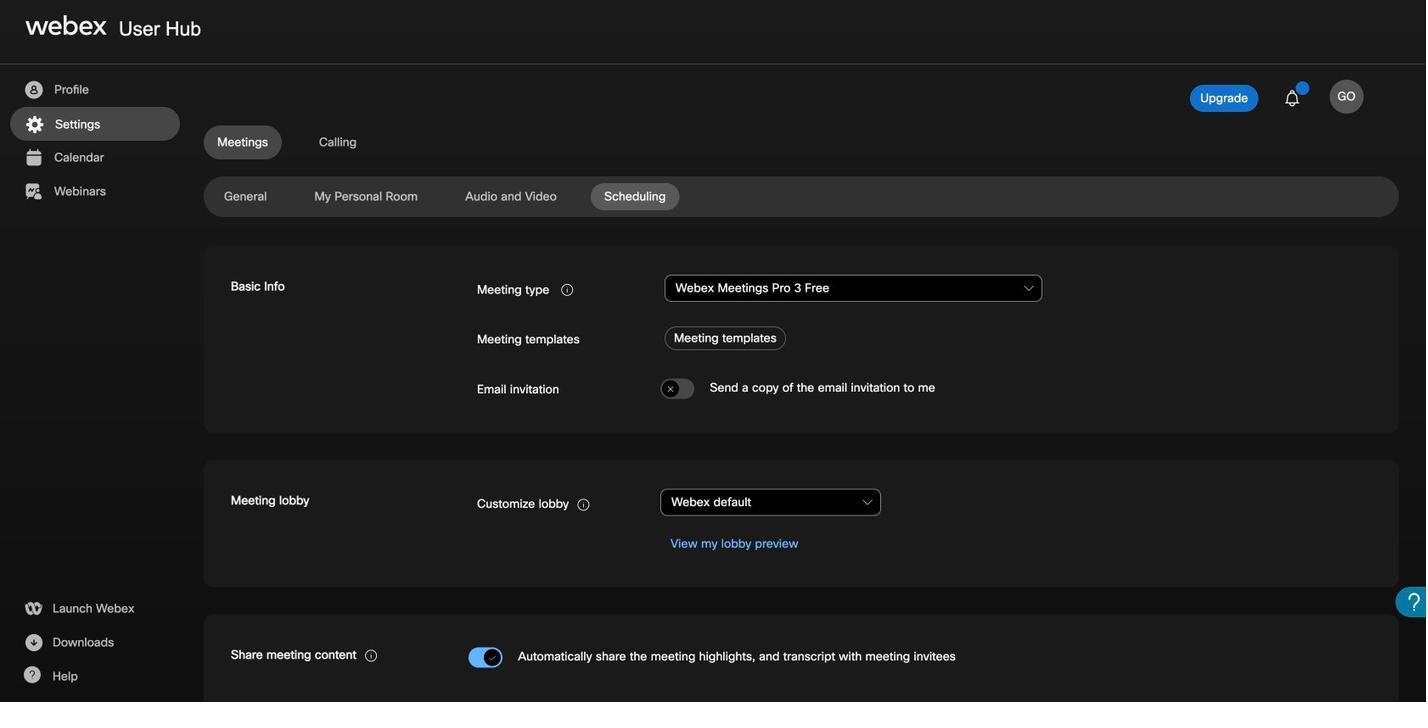 Task type: vqa. For each thing, say whether or not it's contained in the screenshot.
text box at the bottom
no



Task type: locate. For each thing, give the bounding box(es) containing it.
mds cancel_bold image
[[666, 384, 675, 395]]

mds check_bold image
[[488, 653, 497, 664]]

cisco webex image
[[25, 15, 107, 36]]

1 vertical spatial tab list
[[204, 183, 1399, 211]]

mds meetings_filled image
[[23, 148, 44, 168]]

mds settings_filled image
[[24, 115, 45, 135]]

0 vertical spatial tab list
[[204, 126, 1399, 160]]

1 tab list from the top
[[204, 126, 1399, 160]]

tab list
[[204, 126, 1399, 160], [204, 183, 1399, 211]]

mds people circle_filled image
[[23, 80, 44, 100]]



Task type: describe. For each thing, give the bounding box(es) containing it.
mds webex helix filled image
[[23, 599, 44, 620]]

2 tab list from the top
[[204, 183, 1399, 211]]

mds webinar_filled image
[[23, 182, 44, 202]]

mds content download_filled image
[[23, 633, 44, 654]]

ng help active image
[[23, 667, 41, 684]]



